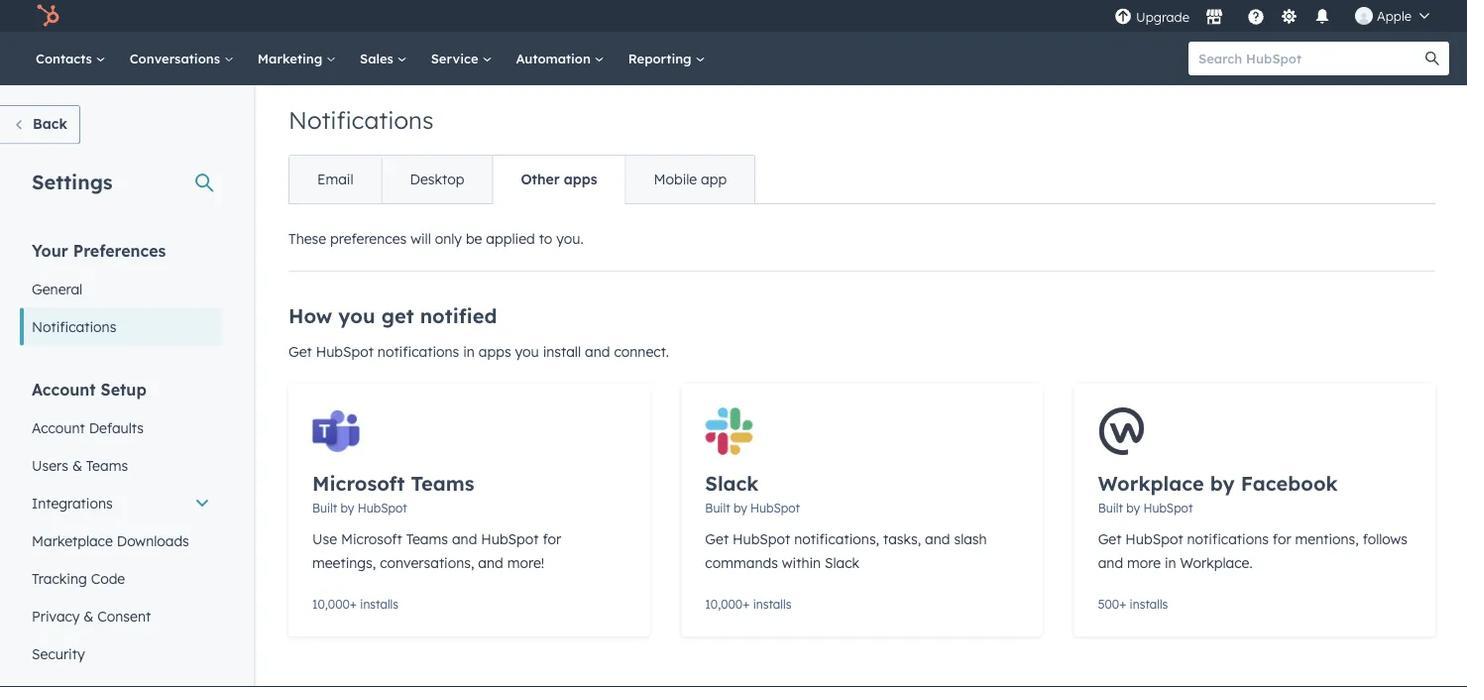 Task type: vqa. For each thing, say whether or not it's contained in the screenshot.
Email button
yes



Task type: locate. For each thing, give the bounding box(es) containing it.
notifications for for
[[1188, 531, 1269, 548]]

1 vertical spatial in
[[1165, 554, 1177, 572]]

hubspot image
[[36, 4, 59, 28]]

more!
[[507, 554, 545, 572]]

installs for built
[[753, 596, 792, 611]]

for
[[543, 531, 561, 548], [1273, 531, 1292, 548]]

built up use
[[312, 501, 337, 516]]

1 horizontal spatial slack
[[825, 554, 860, 572]]

get inside get hubspot notifications, tasks, and slash commands within slack
[[705, 531, 729, 548]]

hubspot up within
[[751, 501, 800, 516]]

account up account defaults
[[32, 379, 96, 399]]

notifications down the general
[[32, 318, 116, 335]]

marketplaces image
[[1206, 9, 1224, 27]]

security link
[[20, 635, 222, 673]]

1 + from the left
[[350, 596, 357, 611]]

apple button
[[1344, 0, 1442, 32]]

0 vertical spatial notifications
[[378, 343, 459, 360]]

1 horizontal spatial for
[[1273, 531, 1292, 548]]

installs down meetings,
[[360, 596, 399, 611]]

1 vertical spatial slack
[[825, 554, 860, 572]]

notifications down get
[[378, 343, 459, 360]]

0 horizontal spatial for
[[543, 531, 561, 548]]

0 vertical spatial microsoft
[[312, 471, 405, 496]]

get down how
[[289, 343, 312, 360]]

teams up conversations,
[[406, 531, 448, 548]]

microsoft
[[312, 471, 405, 496], [341, 531, 402, 548]]

2 horizontal spatial built
[[1098, 501, 1123, 516]]

microsoft inside use microsoft teams and hubspot for meetings, conversations, and more!
[[341, 531, 402, 548]]

for inside use microsoft teams and hubspot for meetings, conversations, and more!
[[543, 531, 561, 548]]

& right 'privacy'
[[84, 607, 94, 625]]

0 horizontal spatial installs
[[360, 596, 399, 611]]

these
[[289, 230, 326, 247]]

microsoft up meetings,
[[341, 531, 402, 548]]

1 10,000 + installs from the left
[[312, 596, 399, 611]]

1 account from the top
[[32, 379, 96, 399]]

1 vertical spatial microsoft
[[341, 531, 402, 548]]

by up meetings,
[[341, 501, 354, 516]]

privacy & consent link
[[20, 597, 222, 635]]

in inside get hubspot notifications for mentions, follows and more in workplace.
[[1165, 554, 1177, 572]]

notifications link
[[20, 308, 222, 346]]

& right users
[[72, 457, 82, 474]]

0 horizontal spatial notifications
[[378, 343, 459, 360]]

2 installs from the left
[[753, 596, 792, 611]]

microsoft up use
[[312, 471, 405, 496]]

1 horizontal spatial +
[[743, 596, 750, 611]]

1 built from the left
[[312, 501, 337, 516]]

notifications inside get hubspot notifications for mentions, follows and more in workplace.
[[1188, 531, 1269, 548]]

2 horizontal spatial get
[[1098, 531, 1122, 548]]

for left mentions, at right
[[1273, 531, 1292, 548]]

and left more
[[1098, 554, 1124, 572]]

notifications up workplace.
[[1188, 531, 1269, 548]]

2 for from the left
[[1273, 531, 1292, 548]]

built inside slack built by hubspot
[[705, 501, 730, 516]]

0 vertical spatial you
[[338, 303, 375, 328]]

microsoft inside microsoft teams built by hubspot
[[312, 471, 405, 496]]

0 horizontal spatial in
[[463, 343, 475, 360]]

users
[[32, 457, 68, 474]]

0 vertical spatial in
[[463, 343, 475, 360]]

you left get
[[338, 303, 375, 328]]

account up users
[[32, 419, 85, 436]]

3 + from the left
[[1120, 596, 1127, 611]]

get for workplace
[[1098, 531, 1122, 548]]

by inside microsoft teams built by hubspot
[[341, 501, 354, 516]]

10,000 for slack
[[705, 596, 743, 611]]

1 horizontal spatial built
[[705, 501, 730, 516]]

hubspot inside slack built by hubspot
[[751, 501, 800, 516]]

1 for from the left
[[543, 531, 561, 548]]

hubspot up more
[[1126, 531, 1184, 548]]

0 horizontal spatial 10,000 + installs
[[312, 596, 399, 611]]

integrations button
[[20, 484, 222, 522]]

by
[[1211, 471, 1235, 496], [341, 501, 354, 516], [734, 501, 747, 516], [1127, 501, 1140, 516]]

notifications button
[[1306, 0, 1340, 32]]

teams down defaults
[[86, 457, 128, 474]]

your preferences element
[[20, 239, 222, 346]]

you.
[[557, 230, 584, 247]]

apps right other on the left
[[564, 171, 597, 188]]

hubspot down workplace
[[1144, 501, 1193, 516]]

reporting
[[628, 50, 696, 66]]

navigation
[[289, 155, 756, 204]]

to
[[539, 230, 553, 247]]

2 10,000 from the left
[[705, 596, 743, 611]]

reporting link
[[617, 32, 717, 85]]

hubspot up meetings,
[[358, 501, 407, 516]]

0 horizontal spatial 10,000
[[312, 596, 350, 611]]

microsoft teams built by hubspot
[[312, 471, 475, 516]]

teams inside the account setup element
[[86, 457, 128, 474]]

tracking
[[32, 570, 87, 587]]

1 vertical spatial account
[[32, 419, 85, 436]]

get
[[289, 343, 312, 360], [705, 531, 729, 548], [1098, 531, 1122, 548]]

2 account from the top
[[32, 419, 85, 436]]

for inside get hubspot notifications for mentions, follows and more in workplace.
[[1273, 531, 1292, 548]]

you left install
[[515, 343, 539, 360]]

teams inside microsoft teams built by hubspot
[[411, 471, 475, 496]]

you
[[338, 303, 375, 328], [515, 343, 539, 360]]

hubspot inside get hubspot notifications, tasks, and slash commands within slack
[[733, 531, 791, 548]]

1 horizontal spatial notifications
[[1188, 531, 1269, 548]]

in right more
[[1165, 554, 1177, 572]]

navigation containing email
[[289, 155, 756, 204]]

menu
[[1113, 0, 1444, 32]]

10,000 down commands
[[705, 596, 743, 611]]

0 vertical spatial account
[[32, 379, 96, 399]]

1 horizontal spatial installs
[[753, 596, 792, 611]]

10,000 down meetings,
[[312, 596, 350, 611]]

0 vertical spatial apps
[[564, 171, 597, 188]]

facebook
[[1241, 471, 1338, 496]]

1 horizontal spatial 10,000 + installs
[[705, 596, 792, 611]]

upgrade image
[[1115, 8, 1132, 26]]

1 vertical spatial apps
[[479, 343, 511, 360]]

marketing
[[258, 50, 326, 66]]

and inside get hubspot notifications for mentions, follows and more in workplace.
[[1098, 554, 1124, 572]]

+ for workplace
[[1120, 596, 1127, 611]]

0 horizontal spatial +
[[350, 596, 357, 611]]

2 10,000 + installs from the left
[[705, 596, 792, 611]]

will
[[411, 230, 431, 247]]

preferences
[[73, 240, 166, 260]]

1 installs from the left
[[360, 596, 399, 611]]

marketplace downloads
[[32, 532, 189, 549]]

0 horizontal spatial &
[[72, 457, 82, 474]]

slack up commands
[[705, 471, 759, 496]]

back
[[33, 115, 67, 132]]

hubspot inside use microsoft teams and hubspot for meetings, conversations, and more!
[[481, 531, 539, 548]]

0 vertical spatial slack
[[705, 471, 759, 496]]

follows
[[1363, 531, 1408, 548]]

workplace by facebook built by hubspot
[[1098, 471, 1338, 516]]

preferences
[[330, 230, 407, 247]]

installs
[[360, 596, 399, 611], [753, 596, 792, 611], [1130, 596, 1169, 611]]

settings link
[[1277, 5, 1302, 26]]

built up commands
[[705, 501, 730, 516]]

1 vertical spatial notifications
[[32, 318, 116, 335]]

how you get notified
[[289, 303, 497, 328]]

general
[[32, 280, 83, 297]]

3 built from the left
[[1098, 501, 1123, 516]]

0 horizontal spatial apps
[[479, 343, 511, 360]]

1 horizontal spatial in
[[1165, 554, 1177, 572]]

setup
[[101, 379, 147, 399]]

by up commands
[[734, 501, 747, 516]]

get inside get hubspot notifications for mentions, follows and more in workplace.
[[1098, 531, 1122, 548]]

notifications image
[[1314, 9, 1332, 27]]

3 installs from the left
[[1130, 596, 1169, 611]]

+
[[350, 596, 357, 611], [743, 596, 750, 611], [1120, 596, 1127, 611]]

& for users
[[72, 457, 82, 474]]

&
[[72, 457, 82, 474], [84, 607, 94, 625]]

500
[[1098, 596, 1120, 611]]

sales
[[360, 50, 397, 66]]

2 + from the left
[[743, 596, 750, 611]]

marketplace
[[32, 532, 113, 549]]

defaults
[[89, 419, 144, 436]]

1 horizontal spatial 10,000
[[705, 596, 743, 611]]

mentions,
[[1296, 531, 1359, 548]]

hubspot up commands
[[733, 531, 791, 548]]

get up 500
[[1098, 531, 1122, 548]]

2 horizontal spatial +
[[1120, 596, 1127, 611]]

your preferences
[[32, 240, 166, 260]]

conversations link
[[118, 32, 246, 85]]

10,000 + installs down meetings,
[[312, 596, 399, 611]]

+ for microsoft
[[350, 596, 357, 611]]

2 horizontal spatial installs
[[1130, 596, 1169, 611]]

help image
[[1247, 9, 1265, 27]]

notifications down sales
[[289, 105, 434, 135]]

10,000 + installs down commands
[[705, 596, 792, 611]]

account
[[32, 379, 96, 399], [32, 419, 85, 436]]

these preferences will only be applied to you.
[[289, 230, 584, 247]]

and right install
[[585, 343, 610, 360]]

slack inside get hubspot notifications, tasks, and slash commands within slack
[[825, 554, 860, 572]]

commands
[[705, 554, 778, 572]]

service
[[431, 50, 482, 66]]

notifications inside notifications link
[[32, 318, 116, 335]]

for up more!
[[543, 531, 561, 548]]

slack down notifications,
[[825, 554, 860, 572]]

1 vertical spatial notifications
[[1188, 531, 1269, 548]]

get hubspot notifications, tasks, and slash commands within slack
[[705, 531, 987, 572]]

0 horizontal spatial slack
[[705, 471, 759, 496]]

by left facebook
[[1211, 471, 1235, 496]]

10,000 + installs for built
[[705, 596, 792, 611]]

notifications
[[289, 105, 434, 135], [32, 318, 116, 335]]

0 horizontal spatial you
[[338, 303, 375, 328]]

and left more!
[[478, 554, 504, 572]]

in
[[463, 343, 475, 360], [1165, 554, 1177, 572]]

get up commands
[[705, 531, 729, 548]]

and left slash
[[925, 531, 951, 548]]

1 vertical spatial &
[[84, 607, 94, 625]]

& inside users & teams link
[[72, 457, 82, 474]]

apps down notified
[[479, 343, 511, 360]]

search button
[[1416, 42, 1450, 75]]

0 horizontal spatial notifications
[[32, 318, 116, 335]]

1 vertical spatial you
[[515, 343, 539, 360]]

0 vertical spatial notifications
[[289, 105, 434, 135]]

0 horizontal spatial built
[[312, 501, 337, 516]]

2 built from the left
[[705, 501, 730, 516]]

1 horizontal spatial apps
[[564, 171, 597, 188]]

installs right 500
[[1130, 596, 1169, 611]]

0 vertical spatial &
[[72, 457, 82, 474]]

contacts link
[[24, 32, 118, 85]]

notifications
[[378, 343, 459, 360], [1188, 531, 1269, 548]]

account for account defaults
[[32, 419, 85, 436]]

account defaults link
[[20, 409, 222, 447]]

settings
[[32, 169, 113, 194]]

installs down within
[[753, 596, 792, 611]]

built
[[312, 501, 337, 516], [705, 501, 730, 516], [1098, 501, 1123, 516]]

1 horizontal spatial notifications
[[289, 105, 434, 135]]

built down workplace
[[1098, 501, 1123, 516]]

in down notified
[[463, 343, 475, 360]]

10,000
[[312, 596, 350, 611], [705, 596, 743, 611]]

hubspot up more!
[[481, 531, 539, 548]]

settings image
[[1281, 8, 1299, 26]]

1 horizontal spatial &
[[84, 607, 94, 625]]

conversations
[[130, 50, 224, 66]]

privacy
[[32, 607, 80, 625]]

1 horizontal spatial get
[[705, 531, 729, 548]]

other apps
[[521, 171, 597, 188]]

notified
[[420, 303, 497, 328]]

teams up use microsoft teams and hubspot for meetings, conversations, and more! on the bottom
[[411, 471, 475, 496]]

teams inside use microsoft teams and hubspot for meetings, conversations, and more!
[[406, 531, 448, 548]]

apps
[[564, 171, 597, 188], [479, 343, 511, 360]]

& inside privacy & consent link
[[84, 607, 94, 625]]

1 10,000 from the left
[[312, 596, 350, 611]]



Task type: describe. For each thing, give the bounding box(es) containing it.
automation link
[[504, 32, 617, 85]]

contacts
[[36, 50, 96, 66]]

email
[[317, 171, 354, 188]]

installs for by
[[1130, 596, 1169, 611]]

use
[[312, 531, 337, 548]]

marketplaces button
[[1194, 0, 1236, 32]]

privacy & consent
[[32, 607, 151, 625]]

desktop
[[410, 171, 465, 188]]

apps inside button
[[564, 171, 597, 188]]

1 horizontal spatial you
[[515, 343, 539, 360]]

hubspot down how
[[316, 343, 374, 360]]

mobile
[[654, 171, 697, 188]]

search image
[[1426, 52, 1440, 65]]

get
[[381, 303, 414, 328]]

consent
[[97, 607, 151, 625]]

use microsoft teams and hubspot for meetings, conversations, and more!
[[312, 531, 561, 572]]

slack built by hubspot
[[705, 471, 800, 516]]

notifications,
[[794, 531, 880, 548]]

installs for teams
[[360, 596, 399, 611]]

by inside slack built by hubspot
[[734, 501, 747, 516]]

conversations,
[[380, 554, 474, 572]]

10,000 + installs for teams
[[312, 596, 399, 611]]

hubspot inside workplace by facebook built by hubspot
[[1144, 501, 1193, 516]]

hubspot inside microsoft teams built by hubspot
[[358, 501, 407, 516]]

workplace
[[1098, 471, 1205, 496]]

and inside get hubspot notifications, tasks, and slash commands within slack
[[925, 531, 951, 548]]

users & teams link
[[20, 447, 222, 484]]

Search HubSpot search field
[[1189, 42, 1432, 75]]

and up conversations,
[[452, 531, 477, 548]]

downloads
[[117, 532, 189, 549]]

upgrade
[[1136, 9, 1190, 25]]

built inside workplace by facebook built by hubspot
[[1098, 501, 1123, 516]]

users & teams
[[32, 457, 128, 474]]

apple
[[1377, 7, 1412, 24]]

integrations
[[32, 494, 113, 512]]

account setup
[[32, 379, 147, 399]]

& for privacy
[[84, 607, 94, 625]]

10,000 for microsoft teams
[[312, 596, 350, 611]]

email button
[[290, 156, 381, 203]]

by down workplace
[[1127, 501, 1140, 516]]

slack inside slack built by hubspot
[[705, 471, 759, 496]]

tracking code
[[32, 570, 125, 587]]

security
[[32, 645, 85, 662]]

within
[[782, 554, 821, 572]]

get for slack
[[705, 531, 729, 548]]

meetings,
[[312, 554, 376, 572]]

teams for microsoft
[[406, 531, 448, 548]]

workplace.
[[1181, 554, 1253, 572]]

sales link
[[348, 32, 419, 85]]

built inside microsoft teams built by hubspot
[[312, 501, 337, 516]]

get hubspot notifications in apps you install and connect.
[[289, 343, 669, 360]]

bob builder image
[[1356, 7, 1373, 25]]

tasks,
[[884, 531, 921, 548]]

account setup element
[[20, 378, 222, 673]]

connect.
[[614, 343, 669, 360]]

get hubspot notifications for mentions, follows and more in workplace.
[[1098, 531, 1408, 572]]

slash
[[954, 531, 987, 548]]

marketing link
[[246, 32, 348, 85]]

your
[[32, 240, 68, 260]]

+ for slack
[[743, 596, 750, 611]]

code
[[91, 570, 125, 587]]

500 + installs
[[1098, 596, 1169, 611]]

be
[[466, 230, 482, 247]]

account defaults
[[32, 419, 144, 436]]

notifications for in
[[378, 343, 459, 360]]

service link
[[419, 32, 504, 85]]

app
[[701, 171, 727, 188]]

more
[[1128, 554, 1161, 572]]

teams for &
[[86, 457, 128, 474]]

mobile app button
[[625, 156, 755, 203]]

applied
[[486, 230, 535, 247]]

hubspot inside get hubspot notifications for mentions, follows and more in workplace.
[[1126, 531, 1184, 548]]

automation
[[516, 50, 595, 66]]

install
[[543, 343, 581, 360]]

account for account setup
[[32, 379, 96, 399]]

back link
[[0, 105, 80, 144]]

marketplace downloads link
[[20, 522, 222, 560]]

general link
[[20, 270, 222, 308]]

mobile app
[[654, 171, 727, 188]]

tracking code link
[[20, 560, 222, 597]]

hubspot link
[[24, 4, 74, 28]]

other
[[521, 171, 560, 188]]

how
[[289, 303, 332, 328]]

menu containing apple
[[1113, 0, 1444, 32]]

only
[[435, 230, 462, 247]]

other apps button
[[492, 156, 625, 203]]

desktop button
[[381, 156, 492, 203]]

0 horizontal spatial get
[[289, 343, 312, 360]]

help button
[[1240, 0, 1273, 32]]



